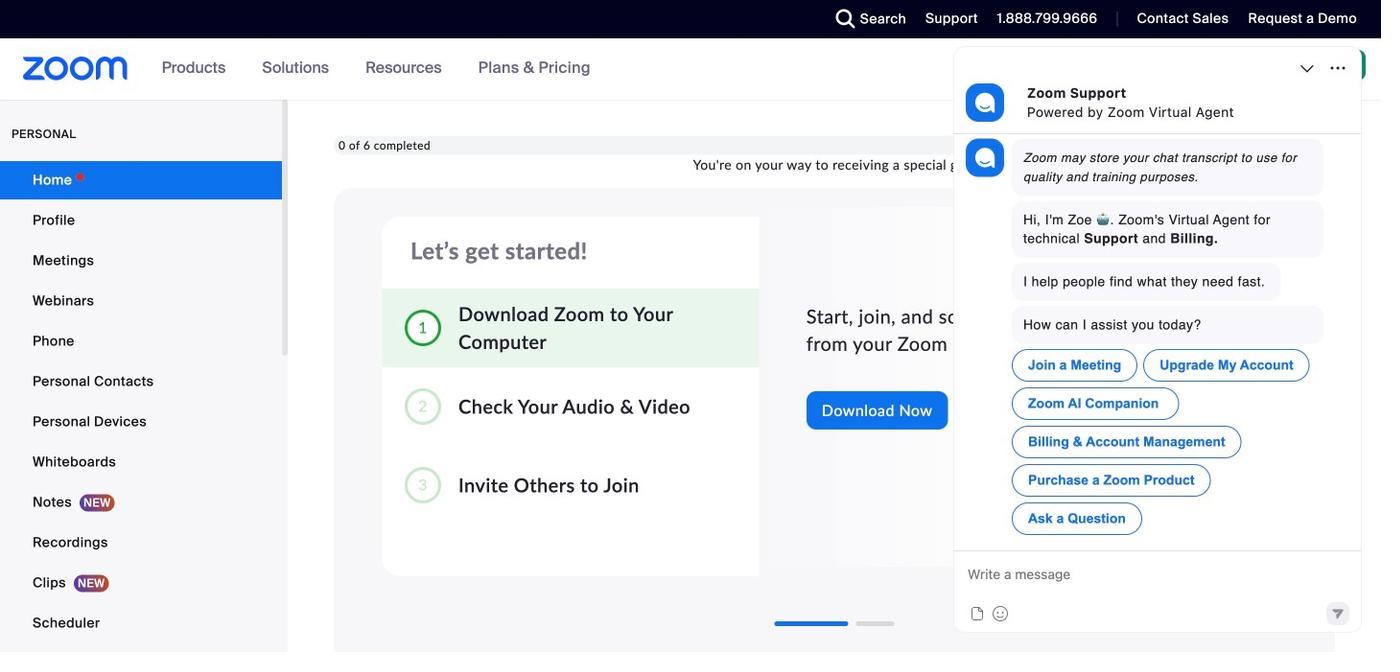 Task type: describe. For each thing, give the bounding box(es) containing it.
product information navigation
[[147, 38, 605, 100]]

meetings navigation
[[980, 38, 1381, 101]]



Task type: locate. For each thing, give the bounding box(es) containing it.
banner
[[0, 38, 1381, 101]]

zoom logo image
[[23, 57, 128, 81]]

personal menu menu
[[0, 161, 282, 652]]



Task type: vqa. For each thing, say whether or not it's contained in the screenshot.
with
no



